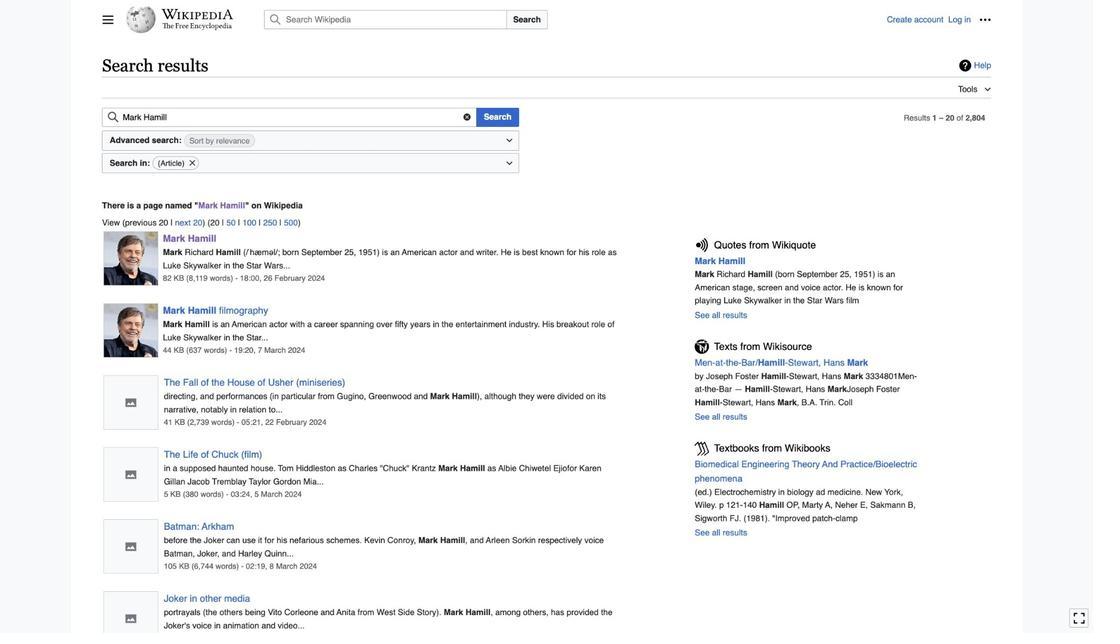 Task type: describe. For each thing, give the bounding box(es) containing it.
menu image
[[102, 14, 114, 26]]

wikipedia image
[[162, 9, 233, 20]]

none search field "search wikipedia"
[[250, 10, 888, 29]]

logowikiquote image
[[695, 238, 710, 252]]

logowikisource image
[[695, 340, 710, 354]]

Search Wikipedia search field
[[264, 10, 507, 29]]

thumbnail for mark hamill image
[[104, 231, 158, 286]]



Task type: locate. For each thing, give the bounding box(es) containing it.
None search field
[[250, 10, 888, 29], [102, 108, 477, 127], [102, 108, 477, 127]]

main content
[[97, 54, 997, 633]]

log in and more options image
[[980, 14, 992, 26]]

remove image
[[188, 157, 197, 169]]

the free encyclopedia image
[[163, 23, 232, 30]]

thumbnail for mark hamill filmography image
[[104, 303, 158, 358]]

personal tools navigation
[[888, 10, 996, 29]]

fullscreen image
[[1074, 612, 1086, 624]]

logowikibooks image
[[695, 442, 710, 456]]



Task type: vqa. For each thing, say whether or not it's contained in the screenshot.
the right 5
no



